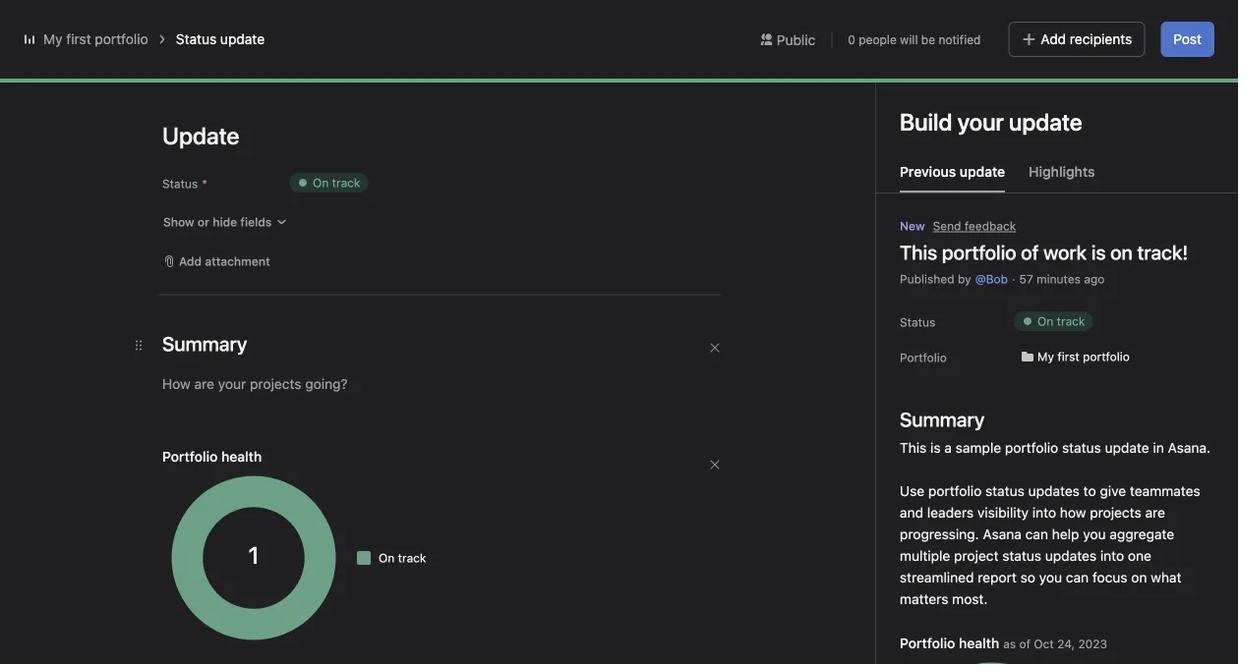 Task type: describe. For each thing, give the bounding box(es) containing it.
2 horizontal spatial give
[[1100, 483, 1126, 500]]

my inside 'status of my first portfolio' "dialog"
[[263, 57, 290, 80]]

use portfolio status updates to give teammates and leaders visibility into how projects are progressing. asana can help you aggregate multiple project status updates into one streamlined report so you can focus on what matters most. inside 'status of my first portfolio' "dialog"
[[437, 342, 1049, 401]]

new
[[900, 219, 925, 233]]

priorities
[[1102, 315, 1158, 331]]

track down show
[[1057, 315, 1085, 329]]

as
[[1003, 638, 1016, 652]]

*
[[202, 177, 207, 191]]

add attachment
[[179, 255, 270, 269]]

or inside connect this portfolio to a team or company goal to show how your work aligns to strategic priorities
[[1167, 271, 1180, 287]]

how inside connect this portfolio to a team or company goal to show how your work aligns to strategic priorities
[[1098, 293, 1125, 309]]

copy link image
[[1011, 137, 1026, 152]]

2 horizontal spatial progressing.
[[900, 527, 979, 543]]

build
[[900, 108, 953, 136]]

of inside new send feedback this portfolio of work is on track! published by @bob · 57 minutes ago
[[1021, 241, 1039, 264]]

2 vertical spatial projects
[[1090, 505, 1142, 521]]

attachment
[[205, 255, 270, 269]]

0 horizontal spatial first
[[66, 31, 91, 47]]

in inside button
[[1001, 17, 1011, 30]]

0 vertical spatial visibility
[[689, 140, 741, 157]]

cross-functional project plan link
[[12, 348, 236, 380]]

2 vertical spatial multiple
[[900, 548, 950, 565]]

2 vertical spatial use portfolio status updates to give teammates and leaders visibility into how projects are progressing. asana can help you aggregate multiple project status updates into one streamlined report so you can focus on what matters most.
[[900, 483, 1204, 608]]

2 vertical spatial asana
[[983, 527, 1022, 543]]

show
[[163, 215, 194, 229]]

hide
[[213, 215, 237, 229]]

2 horizontal spatial in
[[1153, 440, 1164, 456]]

what inside 'status of my first portfolio' "dialog"
[[610, 385, 641, 401]]

add for add billing info
[[1086, 17, 1108, 30]]

previous
[[900, 164, 956, 180]]

on track inside on track popup button
[[313, 176, 360, 190]]

cross-functional project plan
[[51, 356, 236, 372]]

my down strategic
[[1038, 350, 1054, 364]]

post
[[1174, 31, 1202, 47]]

on inside 'status of my first portfolio' "dialog"
[[194, 148, 210, 161]]

connect
[[963, 271, 1017, 287]]

show
[[1061, 293, 1095, 309]]

fields
[[240, 215, 272, 229]]

0 people will be notified
[[848, 32, 981, 46]]

0 horizontal spatial multiple
[[609, 162, 660, 178]]

streamlined inside 'status of my first portfolio' "dialog"
[[971, 363, 1045, 380]]

@bob link
[[975, 272, 1008, 286]]

track inside on track popup button
[[332, 176, 360, 190]]

home
[[51, 67, 89, 84]]

so inside 'status of my first portfolio' "dialog"
[[480, 385, 495, 401]]

is inside new send feedback this portfolio of work is on track! published by @bob · 57 minutes ago
[[1092, 241, 1106, 264]]

0 vertical spatial leaders
[[639, 140, 686, 157]]

2 bo button from the top
[[307, 536, 339, 567]]

0 vertical spatial use portfolio status updates to give teammates and leaders visibility into how projects are progressing. asana can help you aggregate multiple project status updates into one streamlined report so you can focus on what matters most.
[[307, 140, 857, 200]]

2023
[[1078, 638, 1108, 652]]

aligns
[[985, 315, 1022, 331]]

my
[[1014, 17, 1030, 30]]

info
[[1148, 17, 1168, 30]]

0 vertical spatial focus
[[527, 184, 562, 200]]

0 horizontal spatial asana
[[414, 162, 453, 178]]

asana. inside 'status of my first portfolio' "dialog"
[[705, 299, 748, 315]]

public
[[777, 31, 816, 47]]

multiple inside 'status of my first portfolio' "dialog"
[[716, 363, 766, 380]]

report inside 'status of my first portfolio' "dialog"
[[437, 385, 476, 401]]

team
[[1132, 271, 1164, 287]]

company
[[952, 293, 1011, 309]]

track inside 'status of my first portfolio' "dialog"
[[214, 148, 242, 161]]

2 vertical spatial what
[[1151, 570, 1182, 586]]

be
[[921, 32, 935, 46]]

left
[[920, 30, 938, 44]]

2 vertical spatial report
[[978, 570, 1017, 586]]

give inside 'status of my first portfolio' "dialog"
[[637, 342, 664, 358]]

published
[[900, 272, 955, 286]]

what's
[[959, 17, 998, 30]]

what's in my trial?
[[959, 17, 1061, 30]]

on track!
[[1111, 241, 1188, 264]]

recipients
[[1070, 31, 1132, 47]]

0 vertical spatial progressing.
[[331, 162, 410, 178]]

2 vertical spatial a
[[945, 440, 952, 456]]

connect this portfolio to a team or company goal to show how your work aligns to strategic priorities
[[952, 271, 1191, 331]]

strategic
[[1043, 315, 1098, 331]]

show or hide fields button
[[154, 209, 296, 236]]

will
[[900, 32, 918, 46]]

0 vertical spatial what
[[586, 184, 617, 200]]

status for status
[[900, 316, 936, 329]]

portfolio health for portfolio health as of oct 24, 2023
[[900, 636, 1000, 652]]

2 horizontal spatial use
[[900, 483, 925, 500]]

@bob
[[975, 272, 1008, 286]]

tab list containing previous update
[[876, 161, 1238, 194]]

2 horizontal spatial aggregate
[[1110, 527, 1175, 543]]

🤩 image
[[369, 500, 385, 516]]

this inside new send feedback this portfolio of work is on track! published by @bob · 57 minutes ago
[[900, 241, 938, 264]]

visibility inside 'status of my first portfolio' "dialog"
[[819, 342, 870, 358]]

0 vertical spatial matters
[[620, 184, 669, 200]]

30 days left
[[894, 17, 938, 44]]

summary
[[900, 408, 985, 431]]

send feedback link
[[933, 217, 1016, 235]]

0 vertical spatial teammates
[[537, 140, 608, 157]]

trial?
[[1034, 17, 1061, 30]]

1 vertical spatial this is a sample portfolio status update in asana.
[[900, 440, 1211, 456]]

0 vertical spatial give
[[507, 140, 534, 157]]

add recipients
[[1041, 31, 1132, 47]]

0 vertical spatial so
[[455, 184, 470, 200]]

people
[[859, 32, 897, 46]]

this is a sample portfolio status update in asana. inside 'status of my first portfolio' "dialog"
[[437, 299, 748, 315]]

0
[[848, 32, 856, 46]]

or inside show or hide fields dropdown button
[[198, 215, 209, 229]]

projects inside 'status of my first portfolio' "dialog"
[[932, 342, 983, 358]]

portfolio health as of oct 24, 2023
[[900, 636, 1108, 652]]

by
[[958, 272, 971, 286]]

ago
[[1084, 272, 1105, 286]]

2 vertical spatial focus
[[1093, 570, 1128, 586]]

goal
[[1014, 293, 1041, 309]]

status *
[[162, 177, 207, 191]]

1 horizontal spatial my first portfolio link
[[1014, 347, 1138, 367]]

plan
[[209, 356, 236, 372]]

one inside 'status of my first portfolio' "dialog"
[[944, 363, 967, 380]]

1 horizontal spatial asana.
[[1168, 440, 1211, 456]]

first portfolio inside "dialog"
[[294, 57, 408, 80]]

in inside 'status of my first portfolio' "dialog"
[[690, 299, 702, 315]]

2 vertical spatial most.
[[952, 592, 988, 608]]

build your update
[[900, 108, 1083, 136]]

asana inside 'status of my first portfolio' "dialog"
[[520, 363, 559, 380]]

this
[[1020, 271, 1043, 287]]

0 vertical spatial most.
[[673, 184, 708, 200]]

bo for second bo 'button' from the top of the page
[[316, 545, 330, 558]]

0 horizontal spatial use
[[307, 140, 332, 157]]

of down status update
[[240, 57, 258, 80]]

2 horizontal spatial help
[[1052, 527, 1079, 543]]

2 horizontal spatial so
[[1021, 570, 1036, 586]]

add billing info
[[1086, 17, 1168, 30]]

24,
[[1057, 638, 1075, 652]]

0 vertical spatial help
[[483, 162, 511, 178]]

my first portfolio
[[323, 83, 468, 106]]

matters inside 'status of my first portfolio' "dialog"
[[645, 385, 693, 401]]

status of my first portfolio
[[179, 57, 408, 80]]

2 horizontal spatial teammates
[[1130, 483, 1201, 500]]

notified
[[939, 32, 981, 46]]

0 vertical spatial aggregate
[[541, 162, 606, 178]]

previous update
[[900, 164, 1005, 180]]

0 vertical spatial streamlined
[[335, 184, 409, 200]]

add billing info button
[[1077, 10, 1173, 37]]

progressing. inside 'status of my first portfolio' "dialog"
[[437, 363, 517, 380]]

functional
[[94, 356, 157, 372]]

to inside 'status of my first portfolio' "dialog"
[[621, 342, 634, 358]]

portfolio
[[900, 351, 947, 365]]

home link
[[12, 60, 224, 91]]

2 vertical spatial visibility
[[978, 505, 1029, 521]]

most. inside 'status of my first portfolio' "dialog"
[[697, 385, 733, 401]]

add for add recipients
[[1041, 31, 1066, 47]]

oct
[[1034, 638, 1054, 652]]

track!
[[343, 123, 379, 140]]

0 vertical spatial and
[[612, 140, 635, 157]]

0 horizontal spatial my first portfolio link
[[43, 31, 148, 47]]



Task type: locate. For each thing, give the bounding box(es) containing it.
0 horizontal spatial portfolio health
[[162, 449, 262, 465]]

1 vertical spatial focus
[[552, 385, 587, 401]]

track left open user profile image
[[398, 552, 426, 566]]

2 horizontal spatial leaders
[[927, 505, 974, 521]]

2 vertical spatial use
[[900, 483, 925, 500]]

and
[[612, 140, 635, 157], [742, 342, 765, 358], [900, 505, 924, 521]]

add down show
[[179, 255, 202, 269]]

Section title text field
[[162, 330, 247, 358]]

remove section image
[[709, 342, 721, 354]]

2 vertical spatial matters
[[900, 592, 949, 608]]

2 vertical spatial aggregate
[[1110, 527, 1175, 543]]

minutes
[[1037, 272, 1081, 286]]

leaders
[[639, 140, 686, 157], [769, 342, 816, 358], [927, 505, 974, 521]]

how
[[772, 140, 798, 157], [1098, 293, 1125, 309], [902, 342, 928, 358], [1060, 505, 1086, 521]]

first inside my first portfolio link
[[1058, 350, 1080, 364]]

1 horizontal spatial and
[[742, 342, 765, 358]]

use
[[307, 140, 332, 157], [437, 342, 462, 358], [900, 483, 925, 500]]

first
[[66, 31, 91, 47], [1058, 350, 1080, 364]]

focus
[[527, 184, 562, 200], [552, 385, 587, 401], [1093, 570, 1128, 586]]

streamlined
[[335, 184, 409, 200], [971, 363, 1045, 380], [900, 570, 974, 586]]

teammates inside 'status of my first portfolio' "dialog"
[[667, 342, 738, 358]]

1 vertical spatial sample
[[956, 440, 1001, 456]]

on
[[323, 123, 339, 140], [566, 184, 582, 200], [591, 385, 607, 401], [1131, 570, 1147, 586]]

my first portfolio link up home link
[[43, 31, 148, 47]]

1 horizontal spatial add
[[1041, 31, 1066, 47]]

0 horizontal spatial or
[[198, 215, 209, 229]]

you
[[514, 162, 537, 178], [474, 184, 497, 200], [620, 363, 643, 380], [499, 385, 522, 401], [1083, 527, 1106, 543], [1039, 570, 1062, 586]]

track down this portfolio of work is on track! at the top left
[[214, 148, 242, 161]]

aggregate inside 'status of my first portfolio' "dialog"
[[647, 363, 712, 380]]

can
[[457, 162, 480, 178], [501, 184, 524, 200], [563, 363, 586, 380], [525, 385, 548, 401], [1026, 527, 1048, 543], [1066, 570, 1089, 586]]

0 horizontal spatial so
[[455, 184, 470, 200]]

of right as
[[1019, 638, 1031, 652]]

portfolio health for portfolio health
[[162, 449, 262, 465]]

what
[[586, 184, 617, 200], [610, 385, 641, 401], [1151, 570, 1182, 586]]

feedback
[[965, 219, 1016, 233]]

1 horizontal spatial sample
[[956, 440, 1001, 456]]

0 vertical spatial one
[[307, 184, 331, 200]]

add inside "popup button"
[[179, 255, 202, 269]]

0 horizontal spatial progressing.
[[331, 162, 410, 178]]

this portfolio of work is on track!
[[171, 123, 379, 140]]

teams element
[[0, 478, 236, 549]]

leaders inside 'status of my first portfolio' "dialog"
[[769, 342, 816, 358]]

0 vertical spatial multiple
[[609, 162, 660, 178]]

bo button up the collaborators
[[307, 536, 339, 567]]

status down status update
[[179, 57, 236, 80]]

portfolio health
[[162, 449, 262, 465], [900, 636, 1000, 652]]

1 vertical spatial asana
[[520, 363, 559, 380]]

most.
[[673, 184, 708, 200], [697, 385, 733, 401], [952, 592, 988, 608]]

2 vertical spatial streamlined
[[900, 570, 974, 586]]

2 vertical spatial progressing.
[[900, 527, 979, 543]]

1 horizontal spatial multiple
[[716, 363, 766, 380]]

2 vertical spatial teammates
[[1130, 483, 1201, 500]]

on down goal
[[1038, 315, 1054, 329]]

work inside connect this portfolio to a team or company goal to show how your work aligns to strategic priorities
[[1160, 293, 1191, 309]]

visibility
[[689, 140, 741, 157], [819, 342, 870, 358], [978, 505, 1029, 521]]

portfolio inside connect this portfolio to a team or company goal to show how your work aligns to strategic priorities
[[1047, 271, 1101, 287]]

57
[[1020, 272, 1034, 286]]

highlights
[[1029, 164, 1095, 180]]

bo
[[1011, 90, 1026, 104], [316, 486, 330, 500], [316, 545, 330, 558]]

0 vertical spatial sample
[[493, 299, 539, 315]]

0 vertical spatial asana
[[414, 162, 453, 178]]

0 horizontal spatial are
[[307, 162, 327, 178]]

1 vertical spatial visibility
[[819, 342, 870, 358]]

1 vertical spatial report
[[437, 385, 476, 401]]

sample
[[493, 299, 539, 315], [956, 440, 1001, 456]]

update inside 'status of my first portfolio' "dialog"
[[642, 299, 687, 315]]

so
[[455, 184, 470, 200], [480, 385, 495, 401], [1021, 570, 1036, 586]]

one
[[307, 184, 331, 200], [944, 363, 967, 380], [1128, 548, 1152, 565]]

share button
[[1040, 83, 1106, 111]]

portfolios
[[323, 61, 383, 78]]

on
[[194, 148, 210, 161], [313, 176, 329, 190], [1038, 315, 1054, 329], [379, 552, 395, 566]]

on track inside 'status of my first portfolio' "dialog"
[[194, 148, 242, 161]]

·
[[1012, 272, 1016, 286]]

0 vertical spatial first portfolio
[[294, 57, 408, 80]]

1 vertical spatial most.
[[697, 385, 733, 401]]

portfolio health left as
[[900, 636, 1000, 652]]

streamlined up portfolio health as of oct 24, 2023
[[900, 570, 974, 586]]

asana
[[414, 162, 453, 178], [520, 363, 559, 380], [983, 527, 1022, 543]]

my first portfolio up home link
[[43, 31, 148, 47]]

first up the home
[[66, 31, 91, 47]]

work inside new send feedback this portfolio of work is on track! published by @bob · 57 minutes ago
[[1044, 241, 1087, 264]]

a inside connect this portfolio to a team or company goal to show how your work aligns to strategic priorities
[[1121, 271, 1128, 287]]

portfolio inside new send feedback this portfolio of work is on track! published by @bob · 57 minutes ago
[[942, 241, 1017, 264]]

status inside 'status of my first portfolio' "dialog"
[[179, 57, 236, 80]]

my down portfolios 'link' at the top left of the page
[[323, 83, 350, 106]]

are inside 'status of my first portfolio' "dialog"
[[987, 342, 1007, 358]]

my first portfolio down strategic
[[1038, 350, 1130, 364]]

2 vertical spatial are
[[1145, 505, 1165, 521]]

1 vertical spatial bo
[[316, 486, 330, 500]]

1 horizontal spatial a
[[945, 440, 952, 456]]

2 vertical spatial and
[[900, 505, 924, 521]]

status left *
[[162, 177, 198, 191]]

to
[[491, 140, 504, 157], [1104, 271, 1117, 287], [1045, 293, 1058, 309], [1026, 315, 1039, 331], [621, 342, 634, 358], [1084, 483, 1096, 500]]

0 horizontal spatial aggregate
[[541, 162, 606, 178]]

1 vertical spatial multiple
[[716, 363, 766, 380]]

my
[[43, 31, 62, 47], [263, 57, 290, 80], [323, 83, 350, 106], [1038, 350, 1054, 364]]

on down this portfolio of work is on track! at the top left
[[313, 176, 329, 190]]

0 vertical spatial portfolio health
[[162, 449, 262, 465]]

0 horizontal spatial help
[[483, 162, 511, 178]]

2 vertical spatial one
[[1128, 548, 1152, 565]]

1 horizontal spatial progressing.
[[437, 363, 517, 380]]

your update
[[958, 108, 1083, 136]]

first portfolio up update text field
[[354, 83, 468, 106]]

2 horizontal spatial add
[[1086, 17, 1108, 30]]

1 vertical spatial and
[[742, 342, 765, 358]]

1 horizontal spatial my first portfolio
[[1038, 350, 1130, 364]]

open user profile image
[[437, 538, 469, 569]]

add recipients button
[[1009, 22, 1145, 57]]

1 horizontal spatial teammates
[[667, 342, 738, 358]]

track down track! at the top left
[[332, 176, 360, 190]]

1 vertical spatial first portfolio
[[354, 83, 468, 106]]

days
[[912, 17, 938, 30]]

of inside portfolio health as of oct 24, 2023
[[1019, 638, 1031, 652]]

bo button left 🤩 'icon'
[[307, 477, 339, 509]]

1 vertical spatial help
[[589, 363, 617, 380]]

use portfolio status updates to give teammates and leaders visibility into how projects are progressing. asana can help you aggregate multiple project status updates into one streamlined report so you can focus on what matters most.
[[307, 140, 857, 200], [437, 342, 1049, 401], [900, 483, 1204, 608]]

1 vertical spatial aggregate
[[647, 363, 712, 380]]

0 vertical spatial report
[[413, 184, 452, 200]]

projects element
[[0, 313, 236, 478]]

multiple
[[609, 162, 660, 178], [716, 363, 766, 380], [900, 548, 950, 565]]

1 vertical spatial bo button
[[307, 536, 339, 567]]

0 vertical spatial in
[[1001, 17, 1011, 30]]

or left hide
[[198, 215, 209, 229]]

collaborators
[[307, 592, 382, 606]]

on track down show
[[1038, 315, 1085, 329]]

updates
[[436, 140, 487, 157], [755, 162, 806, 178], [566, 342, 617, 358], [861, 363, 912, 380], [1028, 483, 1080, 500], [1045, 548, 1097, 565]]

1 horizontal spatial help
[[589, 363, 617, 380]]

1 horizontal spatial leaders
[[769, 342, 816, 358]]

0 horizontal spatial one
[[307, 184, 331, 200]]

1 vertical spatial what
[[610, 385, 641, 401]]

cross-
[[51, 356, 94, 372]]

2 vertical spatial in
[[1153, 440, 1164, 456]]

how inside 'status of my first portfolio' "dialog"
[[902, 342, 928, 358]]

remove chart image
[[709, 459, 721, 471]]

on up *
[[194, 148, 210, 161]]

of down 'status of my first portfolio'
[[258, 123, 271, 140]]

0 horizontal spatial in
[[690, 299, 702, 315]]

of up this
[[1021, 241, 1039, 264]]

update
[[220, 31, 265, 47], [960, 164, 1005, 180], [642, 299, 687, 315], [1105, 440, 1149, 456]]

work right 'your'
[[1160, 293, 1191, 309]]

status
[[393, 140, 432, 157], [712, 162, 751, 178], [600, 299, 639, 315], [523, 342, 562, 358], [818, 363, 857, 380], [1062, 440, 1101, 456], [986, 483, 1025, 500], [1003, 548, 1042, 565]]

0 likes. click to like this task image
[[975, 137, 991, 152]]

1 horizontal spatial projects
[[932, 342, 983, 358]]

0 horizontal spatial my first portfolio
[[43, 31, 148, 47]]

streamlined down aligns
[[971, 363, 1045, 380]]

0 vertical spatial my first portfolio
[[43, 31, 148, 47]]

send
[[933, 219, 961, 233]]

list box
[[387, 8, 859, 39]]

on track up *
[[194, 148, 242, 161]]

add down the trial?
[[1041, 31, 1066, 47]]

projects
[[802, 140, 853, 157], [932, 342, 983, 358], [1090, 505, 1142, 521]]

project inside 'status of my first portfolio' "dialog"
[[770, 363, 814, 380]]

a
[[1121, 271, 1128, 287], [482, 299, 489, 315], [945, 440, 952, 456]]

project
[[664, 162, 708, 178], [161, 356, 205, 372], [770, 363, 814, 380], [954, 548, 999, 565]]

1 horizontal spatial are
[[987, 342, 1007, 358]]

1 bo button from the top
[[307, 477, 339, 509]]

billing
[[1111, 17, 1144, 30]]

1 horizontal spatial asana
[[520, 363, 559, 380]]

status for status *
[[162, 177, 198, 191]]

my first portfolio link down strategic
[[1014, 347, 1138, 367]]

portfolio health down plan
[[162, 449, 262, 465]]

0 vertical spatial projects
[[802, 140, 853, 157]]

1 vertical spatial matters
[[645, 385, 693, 401]]

your
[[1128, 293, 1156, 309]]

and inside 'status of my first portfolio' "dialog"
[[742, 342, 765, 358]]

status update
[[176, 31, 265, 47]]

2 horizontal spatial and
[[900, 505, 924, 521]]

focus inside 'status of my first portfolio' "dialog"
[[552, 385, 587, 401]]

bo for first bo 'button'
[[316, 486, 330, 500]]

track
[[214, 148, 242, 161], [332, 176, 360, 190], [1057, 315, 1085, 329], [398, 552, 426, 566]]

0 vertical spatial bo
[[1011, 90, 1026, 104]]

or right team at the top right
[[1167, 271, 1180, 287]]

add attachment button
[[154, 248, 279, 275]]

add for add attachment
[[179, 255, 202, 269]]

1 vertical spatial in
[[690, 299, 702, 315]]

0 horizontal spatial leaders
[[639, 140, 686, 157]]

1 vertical spatial are
[[987, 342, 1007, 358]]

into
[[744, 140, 768, 157], [810, 162, 834, 178], [874, 342, 898, 358], [916, 363, 940, 380], [1033, 505, 1056, 521], [1101, 548, 1124, 565]]

on track left open user profile image
[[379, 552, 426, 566]]

30
[[894, 17, 909, 30]]

my up this portfolio of work is on track! at the top left
[[263, 57, 290, 80]]

work down 'status of my first portfolio'
[[275, 123, 306, 140]]

1 horizontal spatial portfolio health
[[900, 636, 1000, 652]]

0 vertical spatial my first portfolio link
[[43, 31, 148, 47]]

work inside 'status of my first portfolio' "dialog"
[[275, 123, 306, 140]]

first down strategic
[[1058, 350, 1080, 364]]

report
[[413, 184, 452, 200], [437, 385, 476, 401], [978, 570, 1017, 586]]

first portfolio
[[294, 57, 408, 80], [354, 83, 468, 106]]

share
[[1065, 90, 1097, 104]]

streamlined down track! at the top left
[[335, 184, 409, 200]]

this is a sample portfolio status update in asana.
[[437, 299, 748, 315], [900, 440, 1211, 456]]

full screen image
[[940, 137, 956, 152]]

status
[[176, 31, 217, 47], [179, 57, 236, 80], [162, 177, 198, 191], [900, 316, 936, 329]]

1 horizontal spatial this is a sample portfolio status update in asana.
[[900, 440, 1211, 456]]

help inside 'status of my first portfolio' "dialog"
[[589, 363, 617, 380]]

this
[[171, 123, 197, 140], [900, 241, 938, 264], [437, 299, 464, 315], [900, 440, 927, 456]]

2 vertical spatial work
[[1160, 293, 1191, 309]]

2 horizontal spatial a
[[1121, 271, 1128, 287]]

status of my first portfolio dialog
[[147, 39, 1091, 665]]

on inside popup button
[[313, 176, 329, 190]]

show or hide fields
[[163, 215, 272, 229]]

portfolios link
[[323, 59, 383, 81]]

1 vertical spatial use
[[437, 342, 462, 358]]

update inside tab list
[[960, 164, 1005, 180]]

status up portfolio
[[900, 316, 936, 329]]

2 horizontal spatial asana
[[983, 527, 1022, 543]]

1 horizontal spatial work
[[1044, 241, 1087, 264]]

0 vertical spatial first
[[66, 31, 91, 47]]

new send feedback this portfolio of work is on track! published by @bob · 57 minutes ago
[[900, 219, 1188, 286]]

on track down track! at the top left
[[313, 176, 360, 190]]

a inside 'status of my first portfolio' "dialog"
[[482, 299, 489, 315]]

aggregate
[[541, 162, 606, 178], [647, 363, 712, 380], [1110, 527, 1175, 543]]

status for status of my first portfolio
[[179, 57, 236, 80]]

on down 🤩 'icon'
[[379, 552, 395, 566]]

status for status update
[[176, 31, 217, 47]]

work up minutes
[[1044, 241, 1087, 264]]

1 vertical spatial teammates
[[667, 342, 738, 358]]

are
[[307, 162, 327, 178], [987, 342, 1007, 358], [1145, 505, 1165, 521]]

give
[[507, 140, 534, 157], [637, 342, 664, 358], [1100, 483, 1126, 500]]

my up the home
[[43, 31, 62, 47]]

matters
[[620, 184, 669, 200], [645, 385, 693, 401], [900, 592, 949, 608]]

use inside 'status of my first portfolio' "dialog"
[[437, 342, 462, 358]]

portfolio
[[95, 31, 148, 47], [201, 123, 255, 140], [336, 140, 389, 157], [942, 241, 1017, 264], [1047, 271, 1101, 287], [542, 299, 596, 315], [466, 342, 519, 358], [1083, 350, 1130, 364], [1005, 440, 1059, 456], [928, 483, 982, 500]]

of
[[240, 57, 258, 80], [258, 123, 271, 140], [1021, 241, 1039, 264], [1019, 638, 1031, 652]]

tab list
[[876, 161, 1238, 194]]

0 horizontal spatial this is a sample portfolio status update in asana.
[[437, 299, 748, 315]]

2 horizontal spatial one
[[1128, 548, 1152, 565]]

2 vertical spatial give
[[1100, 483, 1126, 500]]

0 vertical spatial work
[[275, 123, 306, 140]]

1 vertical spatial give
[[637, 342, 664, 358]]

help
[[483, 162, 511, 178], [589, 363, 617, 380], [1052, 527, 1079, 543]]

bo button
[[307, 477, 339, 509], [307, 536, 339, 567]]

add up recipients in the top right of the page
[[1086, 17, 1108, 30]]

status up home link
[[176, 31, 217, 47]]

on track button
[[276, 165, 381, 201]]

sample inside 'status of my first portfolio' "dialog"
[[493, 299, 539, 315]]

0 horizontal spatial teammates
[[537, 140, 608, 157]]

first portfolio up my first portfolio
[[294, 57, 408, 80]]

post button
[[1161, 22, 1215, 57]]

Title of update text field
[[162, 114, 752, 157]]

what's in my trial? button
[[950, 10, 1065, 37]]



Task type: vqa. For each thing, say whether or not it's contained in the screenshot.
third THE MARK COMPLETE checkbox from the top of the page
no



